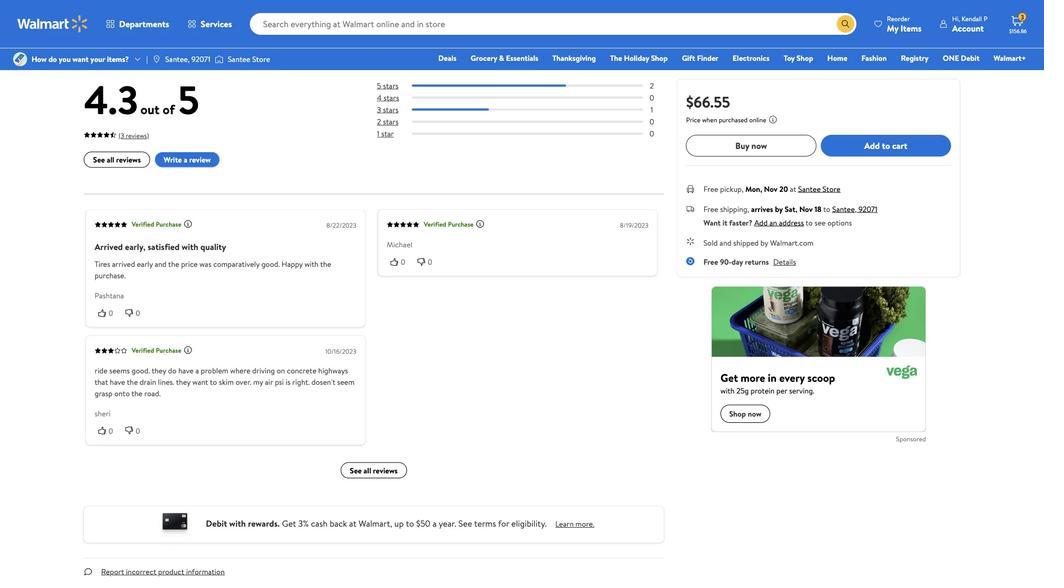 Task type: vqa. For each thing, say whether or not it's contained in the screenshot.
'AAPI Heritage'
no



Task type: describe. For each thing, give the bounding box(es) containing it.
92071 inside free shipping, arrives by sat, nov 18 to santee, 92071 want it faster? add an address to see options
[[859, 204, 878, 214]]

4.3
[[84, 72, 138, 127]]

buy now
[[736, 140, 768, 152]]

progress bar for 4 stars
[[412, 97, 643, 99]]

verified up "early,"
[[132, 220, 154, 229]]

progress bar for 1 star
[[412, 133, 643, 135]]

onto
[[114, 388, 130, 399]]

all for right see all reviews link
[[364, 465, 371, 476]]

stars for 3 stars
[[383, 104, 399, 115]]

price when purchased online
[[686, 115, 767, 125]]

walmart image
[[17, 15, 88, 33]]

returns
[[745, 257, 769, 267]]

one debit
[[943, 53, 980, 63]]

1 horizontal spatial &
[[499, 53, 504, 63]]

1 for 1 star
[[377, 128, 380, 139]]

services button
[[179, 11, 241, 37]]

pashtana
[[95, 290, 124, 301]]

purchased
[[719, 115, 748, 125]]

3 product group from the left
[[521, 0, 651, 23]]

0 vertical spatial store
[[252, 54, 270, 64]]

by for sat,
[[775, 204, 783, 214]]

an
[[770, 217, 778, 228]]

grocery & essentials
[[471, 53, 539, 63]]

customer reviews & ratings
[[84, 42, 240, 60]]

reviews)
[[126, 131, 149, 140]]

to right up
[[406, 518, 414, 530]]

terms
[[474, 518, 496, 530]]

learn
[[556, 519, 574, 530]]

for
[[498, 518, 510, 530]]

2-day shipping
[[404, 8, 444, 17]]

arrived
[[112, 259, 135, 269]]

purchase for michael
[[448, 220, 474, 229]]

shipping
[[421, 8, 444, 17]]

p
[[984, 14, 988, 23]]

1 horizontal spatial 5
[[377, 80, 381, 91]]

reorder
[[887, 14, 911, 23]]

your
[[91, 54, 105, 64]]

out
[[140, 100, 160, 118]]

grasp
[[95, 388, 113, 399]]

4 stars
[[377, 92, 399, 103]]

holiday
[[624, 53, 650, 63]]

fashion
[[862, 53, 887, 63]]

2 horizontal spatial see
[[459, 518, 472, 530]]

cash
[[311, 518, 328, 530]]

the right onto
[[132, 388, 143, 399]]

5 stars
[[377, 80, 399, 91]]

0 vertical spatial want
[[73, 54, 89, 64]]

0 vertical spatial nov
[[765, 184, 778, 194]]

0 vertical spatial day
[[410, 8, 419, 17]]

1 vertical spatial santee
[[799, 184, 821, 194]]

items
[[901, 22, 922, 34]]

santee, 92071
[[165, 54, 211, 64]]

my
[[887, 22, 899, 34]]

0 horizontal spatial santee
[[228, 54, 251, 64]]

seem
[[337, 377, 355, 387]]

2 for 2
[[650, 80, 654, 91]]

gift finder link
[[677, 52, 724, 64]]

see for left see all reviews link
[[93, 154, 105, 165]]

pickup
[[378, 8, 397, 17]]

progress bar for 3 stars
[[412, 109, 643, 111]]

(3 reviews)
[[119, 131, 149, 140]]

learn more.
[[556, 519, 595, 530]]

0 horizontal spatial at
[[349, 518, 357, 530]]

pickup,
[[721, 184, 744, 194]]

see all reviews for left see all reviews link
[[93, 154, 141, 165]]

free shipping, arrives by sat, nov 18 to santee, 92071 want it faster? add an address to see options
[[704, 204, 878, 228]]

reviews for left see all reviews link
[[116, 154, 141, 165]]

 image for santee, 92071
[[152, 55, 161, 64]]

2 shop from the left
[[797, 53, 814, 63]]

the
[[610, 53, 623, 63]]

1 horizontal spatial at
[[790, 184, 797, 194]]

write a review link
[[155, 152, 220, 168]]

see for right see all reviews link
[[350, 465, 362, 476]]

up
[[395, 518, 404, 530]]

Search search field
[[250, 13, 857, 35]]

1 star
[[377, 128, 394, 139]]

concrete
[[287, 365, 317, 376]]

hi,
[[953, 14, 961, 23]]

items?
[[107, 54, 129, 64]]

problem
[[201, 365, 228, 376]]

0 vertical spatial and
[[720, 237, 732, 248]]

on
[[277, 365, 285, 376]]

early,
[[125, 241, 146, 253]]

sponsored
[[897, 435, 927, 444]]

registry link
[[897, 52, 934, 64]]

1 horizontal spatial reviews
[[143, 42, 185, 60]]

is
[[286, 377, 291, 387]]

do inside ride seems good. they do have a problem where driving on concrete highways that have the drain lines.  they want to skim over.  my air psi is right.  dosen't seem grasp onto the road.
[[168, 365, 177, 376]]

0 horizontal spatial &
[[188, 42, 197, 60]]

0 horizontal spatial 5
[[178, 72, 199, 127]]

a inside ride seems good. they do have a problem where driving on concrete highways that have the drain lines.  they want to skim over.  my air psi is right.  dosen't seem grasp onto the road.
[[195, 365, 199, 376]]

report incorrect product information
[[101, 567, 225, 577]]

0 vertical spatial have
[[178, 365, 194, 376]]

satisfied
[[148, 241, 180, 253]]

registry
[[901, 53, 929, 63]]

0 vertical spatial with
[[182, 241, 198, 253]]

to left see
[[806, 217, 813, 228]]

2 horizontal spatial a
[[433, 518, 437, 530]]

santee, 92071 button
[[833, 204, 878, 214]]

$156.86
[[1010, 27, 1027, 35]]

sold
[[704, 237, 718, 248]]

price
[[686, 115, 701, 125]]

where
[[230, 365, 251, 376]]

how do you want your items?
[[32, 54, 129, 64]]

free for free pickup, mon, nov 20 at santee store
[[704, 184, 719, 194]]

0 horizontal spatial see all reviews link
[[84, 152, 150, 168]]

Walmart Site-Wide search field
[[250, 13, 857, 35]]

1 vertical spatial have
[[110, 377, 125, 387]]

home link
[[823, 52, 853, 64]]

early
[[137, 259, 153, 269]]

arrives
[[751, 204, 774, 214]]

toy
[[784, 53, 795, 63]]

details button
[[774, 257, 796, 267]]

search icon image
[[842, 20, 850, 28]]

purchase.
[[95, 270, 126, 281]]

free for free shipping, arrives by sat, nov 18 to santee, 92071 want it faster? add an address to see options
[[704, 204, 719, 214]]

star
[[382, 128, 394, 139]]

debit with rewards. get 3% cash back at walmart, up to $50 a year. see terms for eligibility.
[[206, 518, 547, 530]]

1 vertical spatial store
[[823, 184, 841, 194]]

4
[[377, 92, 382, 103]]

services
[[201, 18, 232, 30]]

grocery
[[471, 53, 497, 63]]

customer
[[84, 42, 139, 60]]

seems
[[109, 365, 130, 376]]

the up onto
[[127, 377, 138, 387]]

good. inside tires arrived early and the price was comparatively good.  happy with the purchase.
[[262, 259, 280, 269]]

price
[[181, 259, 198, 269]]

10/16/2023
[[325, 347, 357, 356]]

verified purchase up "arrived early, satisfied with quality"
[[132, 220, 182, 229]]

add an address button
[[755, 217, 804, 228]]

walmart+
[[994, 53, 1027, 63]]

18
[[815, 204, 822, 214]]

tires arrived early and the price was comparatively good.  happy with the purchase.
[[95, 259, 331, 281]]

 image for santee store
[[215, 54, 224, 65]]

2 stars
[[377, 116, 399, 127]]

add inside button
[[865, 140, 880, 152]]

eligibility.
[[512, 518, 547, 530]]

and inside tires arrived early and the price was comparatively good.  happy with the purchase.
[[155, 259, 167, 269]]



Task type: locate. For each thing, give the bounding box(es) containing it.
cart
[[893, 140, 908, 152]]

to down problem
[[210, 377, 217, 387]]

day left returns
[[732, 257, 743, 267]]

1 horizontal spatial day
[[732, 257, 743, 267]]

purchase up lines.
[[156, 346, 182, 355]]

0 horizontal spatial with
[[182, 241, 198, 253]]

$50
[[416, 518, 431, 530]]

a right write
[[184, 154, 188, 165]]

3 free from the top
[[704, 257, 718, 267]]

0 vertical spatial reviews
[[143, 42, 185, 60]]

purchase up satisfied
[[156, 220, 182, 229]]

want inside ride seems good. they do have a problem where driving on concrete highways that have the drain lines.  they want to skim over.  my air psi is right.  dosen't seem grasp onto the road.
[[192, 377, 208, 387]]

to right 18
[[824, 204, 831, 214]]

 image for how do you want your items?
[[13, 52, 27, 66]]

1 horizontal spatial they
[[176, 377, 191, 387]]

walmart+ link
[[989, 52, 1032, 64]]

0 vertical spatial do
[[49, 54, 57, 64]]

drain
[[140, 377, 156, 387]]

a left problem
[[195, 365, 199, 376]]

0
[[650, 92, 654, 103], [650, 116, 654, 127], [650, 128, 654, 139], [401, 258, 405, 266], [428, 258, 433, 266], [109, 309, 113, 317], [136, 309, 140, 317], [109, 427, 113, 435], [136, 427, 140, 435]]

0 vertical spatial 3
[[1021, 12, 1025, 22]]

finder
[[697, 53, 719, 63]]

one debit link
[[938, 52, 985, 64]]

1 free from the top
[[704, 184, 719, 194]]

verified purchase information image up "arrived early, satisfied with quality"
[[184, 220, 192, 228]]

reviews down departments
[[143, 42, 185, 60]]

1 vertical spatial day
[[732, 257, 743, 267]]

5 progress bar from the top
[[412, 133, 643, 135]]

by inside free shipping, arrives by sat, nov 18 to santee, 92071 want it faster? add an address to see options
[[775, 204, 783, 214]]

0 horizontal spatial shop
[[651, 53, 668, 63]]

verified purchase information image
[[476, 220, 485, 228]]

1 horizontal spatial all
[[364, 465, 371, 476]]

deals link
[[434, 52, 462, 64]]

and right early
[[155, 259, 167, 269]]

account
[[953, 22, 984, 34]]

to left cart at the right top of page
[[883, 140, 891, 152]]

the left price
[[168, 259, 179, 269]]

1 vertical spatial add
[[755, 217, 768, 228]]

0 horizontal spatial good.
[[132, 365, 150, 376]]

1 horizontal spatial shop
[[797, 53, 814, 63]]

highways
[[318, 365, 348, 376]]

2 product group from the left
[[231, 0, 361, 23]]

one
[[943, 53, 960, 63]]

progress bar
[[412, 85, 643, 87], [412, 97, 643, 99], [412, 109, 643, 111], [412, 121, 643, 123], [412, 133, 643, 135]]

2 horizontal spatial reviews
[[373, 465, 398, 476]]

see all reviews link
[[84, 152, 150, 168], [341, 463, 407, 479]]

0 horizontal spatial day
[[410, 8, 419, 17]]

ride
[[95, 365, 108, 376]]

write
[[164, 154, 182, 165]]

want right you
[[73, 54, 89, 64]]

sheri
[[95, 408, 111, 419]]

5
[[178, 72, 199, 127], [377, 80, 381, 91]]

0 horizontal spatial 3
[[377, 104, 381, 115]]

review
[[189, 154, 211, 165]]

departments button
[[97, 11, 179, 37]]

and right sold
[[720, 237, 732, 248]]

verified up the drain
[[132, 346, 154, 355]]

 image right |
[[152, 55, 161, 64]]

see all reviews up walmart,
[[350, 465, 398, 476]]

stars right 4
[[384, 92, 399, 103]]

2
[[650, 80, 654, 91], [377, 116, 381, 127]]

0 horizontal spatial santee,
[[165, 54, 190, 64]]

ratings
[[200, 42, 240, 60]]

0 horizontal spatial by
[[761, 237, 769, 248]]

1 horizontal spatial with
[[229, 518, 246, 530]]

verified purchase information image up ride seems good. they do have a problem where driving on concrete highways that have the drain lines.  they want to skim over.  my air psi is right.  dosen't seem grasp onto the road.
[[184, 346, 192, 355]]

3%
[[298, 518, 309, 530]]

by left sat,
[[775, 204, 783, 214]]

santee, up 'options'
[[833, 204, 857, 214]]

debit
[[961, 53, 980, 63], [206, 518, 227, 530]]

1 progress bar from the top
[[412, 85, 643, 87]]

stars for 2 stars
[[383, 116, 399, 127]]

1 vertical spatial see all reviews link
[[341, 463, 407, 479]]

1 vertical spatial and
[[155, 259, 167, 269]]

reviews for right see all reviews link
[[373, 465, 398, 476]]

good. inside ride seems good. they do have a problem where driving on concrete highways that have the drain lines.  they want to skim over.  my air psi is right.  dosen't seem grasp onto the road.
[[132, 365, 150, 376]]

add inside free shipping, arrives by sat, nov 18 to santee, 92071 want it faster? add an address to see options
[[755, 217, 768, 228]]

3 progress bar from the top
[[412, 109, 643, 111]]

tires
[[95, 259, 110, 269]]

0 horizontal spatial reviews
[[116, 154, 141, 165]]

want down problem
[[192, 377, 208, 387]]

2 up 1 star
[[377, 116, 381, 127]]

0 vertical spatial by
[[775, 204, 783, 214]]

with inside tires arrived early and the price was comparatively good.  happy with the purchase.
[[305, 259, 319, 269]]

0 vertical spatial see all reviews
[[93, 154, 141, 165]]

do up lines.
[[168, 365, 177, 376]]

day left shipping at the left of page
[[410, 8, 419, 17]]

3 down 4
[[377, 104, 381, 115]]

store up santee, 92071 button
[[823, 184, 841, 194]]

toy shop
[[784, 53, 814, 63]]

add
[[865, 140, 880, 152], [755, 217, 768, 228]]

gift
[[682, 53, 696, 63]]

1 vertical spatial they
[[176, 377, 191, 387]]

shipped
[[734, 237, 759, 248]]

1 vertical spatial 92071
[[859, 204, 878, 214]]

nov left 18
[[800, 204, 813, 214]]

1 horizontal spatial 1
[[651, 104, 653, 115]]

1 horizontal spatial 2
[[650, 80, 654, 91]]

1 horizontal spatial nov
[[800, 204, 813, 214]]

free left pickup,
[[704, 184, 719, 194]]

all down (3 reviews) link
[[107, 154, 114, 165]]

verified purchase information image for sheri
[[184, 346, 192, 355]]

verified purchase
[[132, 220, 182, 229], [424, 220, 474, 229], [132, 346, 182, 355]]

0 vertical spatial see
[[93, 154, 105, 165]]

2 horizontal spatial  image
[[215, 54, 224, 65]]

good.
[[262, 259, 280, 269], [132, 365, 150, 376]]

see all reviews link up walmart,
[[341, 463, 407, 479]]

1 vertical spatial do
[[168, 365, 177, 376]]

92071 down services dropdown button
[[192, 54, 211, 64]]

one debit card  debit with rewards. get 3% cash back at walmart, up to $50 a year. see terms for eligibility. learn more. element
[[556, 519, 595, 530]]

1 horizontal spatial see all reviews
[[350, 465, 398, 476]]

1 product group from the left
[[86, 0, 216, 23]]

psi
[[275, 377, 284, 387]]

verified purchase for michael
[[424, 220, 474, 229]]

92071 right 18
[[859, 204, 878, 214]]

1 horizontal spatial debit
[[961, 53, 980, 63]]

0 vertical spatial debit
[[961, 53, 980, 63]]

verified purchase information image
[[184, 220, 192, 228], [184, 346, 192, 355]]

0 vertical spatial free
[[704, 184, 719, 194]]

air
[[265, 377, 273, 387]]

have down the seems
[[110, 377, 125, 387]]

by
[[775, 204, 783, 214], [761, 237, 769, 248]]

1 vertical spatial want
[[192, 377, 208, 387]]

& left ratings
[[188, 42, 197, 60]]

& right grocery
[[499, 53, 504, 63]]

2 vertical spatial reviews
[[373, 465, 398, 476]]

mon,
[[746, 184, 763, 194]]

the
[[168, 259, 179, 269], [320, 259, 331, 269], [127, 377, 138, 387], [132, 388, 143, 399]]

all for left see all reviews link
[[107, 154, 114, 165]]

by for walmart.com
[[761, 237, 769, 248]]

0 vertical spatial at
[[790, 184, 797, 194]]

0 vertical spatial they
[[152, 365, 166, 376]]

1 vertical spatial 2
[[377, 116, 381, 127]]

legal information image
[[769, 115, 778, 124]]

stars for 5 stars
[[383, 80, 399, 91]]

deals
[[439, 53, 457, 63]]

get
[[282, 518, 296, 530]]

shop right toy
[[797, 53, 814, 63]]

report
[[101, 567, 124, 577]]

progress bar for 5 stars
[[412, 85, 643, 87]]

0 horizontal spatial 92071
[[192, 54, 211, 64]]

to inside ride seems good. they do have a problem where driving on concrete highways that have the drain lines.  they want to skim over.  my air psi is right.  dosen't seem grasp onto the road.
[[210, 377, 217, 387]]

add to cart button
[[821, 135, 952, 157]]

1 vertical spatial free
[[704, 204, 719, 214]]

they right lines.
[[176, 377, 191, 387]]

see all reviews link down (3
[[84, 152, 150, 168]]

1 vertical spatial good.
[[132, 365, 150, 376]]

see all reviews
[[93, 154, 141, 165], [350, 465, 398, 476]]

all
[[107, 154, 114, 165], [364, 465, 371, 476]]

kendall
[[962, 14, 983, 23]]

ride seems good. they do have a problem where driving on concrete highways that have the drain lines.  they want to skim over.  my air psi is right.  dosen't seem grasp onto the road.
[[95, 365, 355, 399]]

1 vertical spatial debit
[[206, 518, 227, 530]]

0 horizontal spatial see all reviews
[[93, 154, 141, 165]]

free left 90-
[[704, 257, 718, 267]]

back
[[330, 518, 347, 530]]

store right ratings
[[252, 54, 270, 64]]

road.
[[144, 388, 161, 399]]

4.3 out of 5
[[84, 72, 199, 127]]

stars for 4 stars
[[384, 92, 399, 103]]

 image left the 'how'
[[13, 52, 27, 66]]

reviews down (3 reviews)
[[116, 154, 141, 165]]

1 horizontal spatial good.
[[262, 259, 280, 269]]

0 vertical spatial santee
[[228, 54, 251, 64]]

store
[[252, 54, 270, 64], [823, 184, 841, 194]]

0 vertical spatial a
[[184, 154, 188, 165]]

debit right 'one debit card' image
[[206, 518, 227, 530]]

gift finder
[[682, 53, 719, 63]]

0 horizontal spatial have
[[110, 377, 125, 387]]

1 vertical spatial santee,
[[833, 204, 857, 214]]

0 horizontal spatial do
[[49, 54, 57, 64]]

all up walmart,
[[364, 465, 371, 476]]

1 horizontal spatial by
[[775, 204, 783, 214]]

0 horizontal spatial see
[[93, 154, 105, 165]]

0 vertical spatial santee,
[[165, 54, 190, 64]]

purchase left verified purchase information icon
[[448, 220, 474, 229]]

product group
[[86, 0, 216, 23], [231, 0, 361, 23], [521, 0, 651, 23]]

good. up the drain
[[132, 365, 150, 376]]

0 vertical spatial all
[[107, 154, 114, 165]]

2 vertical spatial see
[[459, 518, 472, 530]]

santee up 18
[[799, 184, 821, 194]]

free for free 90-day returns details
[[704, 257, 718, 267]]

1 horizontal spatial 3
[[1021, 12, 1025, 22]]

2 verified purchase information image from the top
[[184, 346, 192, 355]]

5 right of
[[178, 72, 199, 127]]

0 horizontal spatial  image
[[13, 52, 27, 66]]

year.
[[439, 518, 457, 530]]

reorder my items
[[887, 14, 922, 34]]

2 horizontal spatial with
[[305, 259, 319, 269]]

4 progress bar from the top
[[412, 121, 643, 123]]

3 for 3
[[1021, 12, 1025, 22]]

shop right holiday
[[651, 53, 668, 63]]

electronics
[[733, 53, 770, 63]]

verified purchase for ride seems good. they do have a problem where driving on concrete highways that have the drain lines.  they want to skim over.  my air psi is right.  dosen't seem grasp onto the road.
[[132, 346, 182, 355]]

free up want
[[704, 204, 719, 214]]

do left you
[[49, 54, 57, 64]]

details
[[774, 257, 796, 267]]

verified purchase up the drain
[[132, 346, 182, 355]]

$66.55
[[686, 91, 731, 112]]

1 vertical spatial with
[[305, 259, 319, 269]]

2 down the holiday shop
[[650, 80, 654, 91]]

to inside button
[[883, 140, 891, 152]]

1 verified purchase information image from the top
[[184, 220, 192, 228]]

0 vertical spatial good.
[[262, 259, 280, 269]]

good. left the happy
[[262, 259, 280, 269]]

stars down 4 stars
[[383, 104, 399, 115]]

have left problem
[[178, 365, 194, 376]]

with right the happy
[[305, 259, 319, 269]]

2 for 2 stars
[[377, 116, 381, 127]]

with up price
[[182, 241, 198, 253]]

santee
[[228, 54, 251, 64], [799, 184, 821, 194]]

0 horizontal spatial and
[[155, 259, 167, 269]]

1 horizontal spatial see
[[350, 465, 362, 476]]

0 vertical spatial add
[[865, 140, 880, 152]]

|
[[146, 54, 148, 64]]

1 down the holiday shop
[[651, 104, 653, 115]]

see
[[815, 217, 826, 228]]

stars down 3 stars
[[383, 116, 399, 127]]

arrived
[[95, 241, 123, 253]]

2 progress bar from the top
[[412, 97, 643, 99]]

2 vertical spatial a
[[433, 518, 437, 530]]

santee down services
[[228, 54, 251, 64]]

0 horizontal spatial a
[[184, 154, 188, 165]]

3 for 3 stars
[[377, 104, 381, 115]]

purchase for ride seems good. they do have a problem where driving on concrete highways that have the drain lines.  they want to skim over.  my air psi is right.  dosen't seem grasp onto the road.
[[156, 346, 182, 355]]

0 vertical spatial 1
[[651, 104, 653, 115]]

see all reviews for right see all reviews link
[[350, 465, 398, 476]]

 image
[[13, 52, 27, 66], [215, 54, 224, 65], [152, 55, 161, 64]]

of
[[163, 100, 175, 118]]

dosen't
[[312, 377, 336, 387]]

1 vertical spatial reviews
[[116, 154, 141, 165]]

verified purchase information image for pashtana
[[184, 220, 192, 228]]

santee, inside free shipping, arrives by sat, nov 18 to santee, 92071 want it faster? add an address to see options
[[833, 204, 857, 214]]

verified left verified purchase information icon
[[424, 220, 447, 229]]

1 vertical spatial verified purchase information image
[[184, 346, 192, 355]]

free inside free shipping, arrives by sat, nov 18 to santee, 92071 want it faster? add an address to see options
[[704, 204, 719, 214]]

they up lines.
[[152, 365, 166, 376]]

was
[[200, 259, 212, 269]]

nov inside free shipping, arrives by sat, nov 18 to santee, 92071 want it faster? add an address to see options
[[800, 204, 813, 214]]

1 vertical spatial see
[[350, 465, 362, 476]]

see all reviews down (3
[[93, 154, 141, 165]]

0 vertical spatial verified purchase information image
[[184, 220, 192, 228]]

at right 20
[[790, 184, 797, 194]]

1 horizontal spatial product group
[[231, 0, 361, 23]]

3 stars
[[377, 104, 399, 115]]

1 for 1
[[651, 104, 653, 115]]

buy
[[736, 140, 750, 152]]

stars up 4 stars
[[383, 80, 399, 91]]

add left "an"
[[755, 217, 768, 228]]

1 shop from the left
[[651, 53, 668, 63]]

1 vertical spatial by
[[761, 237, 769, 248]]

1 left 'star'
[[377, 128, 380, 139]]

departments
[[119, 18, 169, 30]]

rewards.
[[248, 518, 280, 530]]

verified for michael
[[424, 220, 447, 229]]

0 horizontal spatial add
[[755, 217, 768, 228]]

add to cart
[[865, 140, 908, 152]]

progress bar for 2 stars
[[412, 121, 643, 123]]

1 horizontal spatial store
[[823, 184, 841, 194]]

one debit card image
[[153, 511, 197, 539]]

3 up "$156.86"
[[1021, 12, 1025, 22]]

1 horizontal spatial have
[[178, 365, 194, 376]]

1
[[651, 104, 653, 115], [377, 128, 380, 139]]

thanksgiving link
[[548, 52, 601, 64]]

they
[[152, 365, 166, 376], [176, 377, 191, 387]]

1 horizontal spatial add
[[865, 140, 880, 152]]

and
[[720, 237, 732, 248], [155, 259, 167, 269]]

1 horizontal spatial santee,
[[833, 204, 857, 214]]

20
[[780, 184, 788, 194]]

at right back
[[349, 518, 357, 530]]

5 up 4
[[377, 80, 381, 91]]

verified purchase left verified purchase information icon
[[424, 220, 474, 229]]

happy
[[282, 259, 303, 269]]

write a review
[[164, 154, 211, 165]]

1 vertical spatial see all reviews
[[350, 465, 398, 476]]

0 horizontal spatial debit
[[206, 518, 227, 530]]

verified for ride seems good. they do have a problem where driving on concrete highways that have the drain lines.  they want to skim over.  my air psi is right.  dosen't seem grasp onto the road.
[[132, 346, 154, 355]]

want
[[73, 54, 89, 64], [192, 377, 208, 387]]

right.
[[293, 377, 310, 387]]

with left rewards.
[[229, 518, 246, 530]]

now
[[752, 140, 768, 152]]

the right the happy
[[320, 259, 331, 269]]

1 horizontal spatial see all reviews link
[[341, 463, 407, 479]]

0 horizontal spatial store
[[252, 54, 270, 64]]

you
[[59, 54, 71, 64]]

santee, right |
[[165, 54, 190, 64]]

2 vertical spatial with
[[229, 518, 246, 530]]

add left cart at the right top of page
[[865, 140, 880, 152]]

2 free from the top
[[704, 204, 719, 214]]

1 vertical spatial a
[[195, 365, 199, 376]]

it
[[723, 217, 728, 228]]

walmart.com
[[771, 237, 814, 248]]

(3
[[119, 131, 124, 140]]

 image left 'santee store' at the top left
[[215, 54, 224, 65]]

debit right one
[[961, 53, 980, 63]]

a right '$50'
[[433, 518, 437, 530]]

nov left 20
[[765, 184, 778, 194]]

comparatively
[[213, 259, 260, 269]]

by right shipped
[[761, 237, 769, 248]]

reviews up debit with rewards. get 3% cash back at walmart, up to $50 a year. see terms for eligibility.
[[373, 465, 398, 476]]

0 horizontal spatial product group
[[86, 0, 216, 23]]

2 horizontal spatial product group
[[521, 0, 651, 23]]



